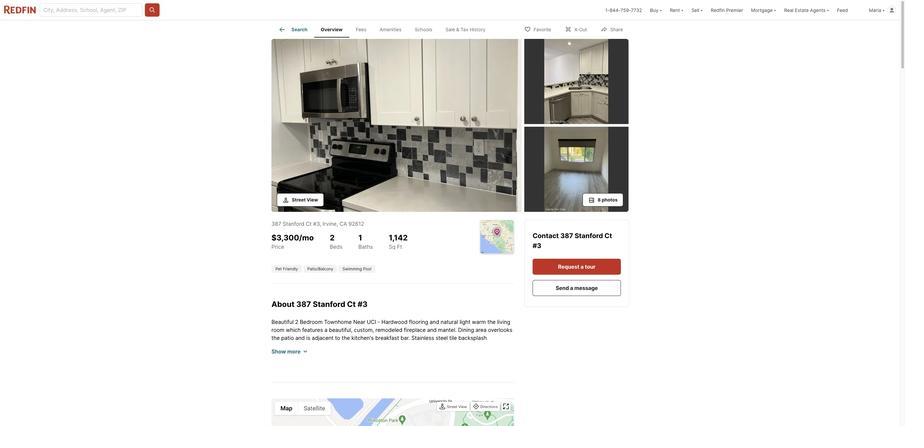 Task type: vqa. For each thing, say whether or not it's contained in the screenshot.
Draw button
no



Task type: describe. For each thing, give the bounding box(es) containing it.
ct for 387 stanford ct #3
[[605, 232, 612, 240]]

pool
[[363, 267, 371, 272]]

espresso-
[[272, 367, 297, 374]]

tour
[[585, 264, 596, 271]]

▾ for rent ▾
[[681, 7, 684, 13]]

ct for 387 stanford ct #3 , irvine , ca 92612
[[306, 221, 312, 228]]

0 vertical spatial with
[[393, 351, 403, 358]]

2 vertical spatial stanford
[[313, 300, 345, 310]]

granite
[[330, 343, 347, 350]]

0 horizontal spatial room
[[272, 327, 284, 334]]

black
[[315, 343, 328, 350]]

close
[[388, 375, 402, 382]]

favorite
[[534, 26, 551, 32]]

0 horizontal spatial street view button
[[277, 194, 324, 207]]

2 vertical spatial ct
[[347, 300, 356, 310]]

quartz
[[458, 359, 474, 366]]

access
[[484, 367, 501, 374]]

beds
[[330, 244, 343, 250]]

friendly
[[283, 267, 298, 272]]

& inside sale & tax history tab
[[456, 27, 459, 32]]

ca
[[340, 221, 347, 228]]

map
[[281, 406, 292, 413]]

1 baths
[[359, 234, 373, 250]]

doors,
[[452, 343, 468, 350]]

overview
[[321, 27, 343, 32]]

counter
[[475, 359, 495, 366]]

search
[[292, 27, 308, 32]]

1 vertical spatial features
[[435, 359, 456, 366]]

share
[[610, 26, 623, 32]]

redfin
[[711, 7, 725, 13]]

maria ▾
[[869, 7, 885, 13]]

1
[[359, 234, 362, 243]]

real
[[784, 7, 794, 13]]

townhome
[[324, 319, 352, 326]]

full
[[281, 375, 289, 382]]

a for send
[[570, 285, 573, 292]]

8
[[598, 197, 601, 203]]

▾ for maria ▾
[[883, 7, 885, 13]]

closet
[[456, 367, 471, 374]]

out
[[579, 26, 587, 32]]

5 ▾ from the left
[[827, 7, 829, 13]]

▾ for mortgage ▾
[[774, 7, 776, 13]]

community
[[410, 375, 438, 382]]

mortgage
[[751, 7, 773, 13]]

buy
[[650, 7, 659, 13]]

1 vertical spatial steel
[[493, 343, 505, 350]]

history
[[470, 27, 486, 32]]

1-
[[605, 7, 610, 13]]

bar.
[[401, 335, 410, 342]]

$3,300 /mo price
[[272, 234, 314, 250]]

amenities tab
[[373, 22, 408, 38]]

baths
[[359, 244, 373, 250]]

1 horizontal spatial view
[[459, 405, 467, 410]]

a inside beautiful 2 bedroom townhome near uci - hardwood flooring and natural light warm the living room which features a beautiful, custom, remodeled fireplace and mantel. dining area overlooks the patio and is adjacent to the kitchen's breakfast bar. stainless steel tile backsplash compliments the black granite counters. recessed lights, white cabinet doors, stainless steel appliances and accent hardware. laundry room with ample storage located off the kitchen. the garage comes with storage cabinets. a convenient powder room features quartz counter on espresso-colored vanity. master bedroom has separate 1/4 bath, walk-in closet and access to the full bathroom. washer and dryer included. close to community pool, spa & association amenities.
[[325, 327, 328, 334]]

laundry
[[356, 351, 377, 358]]

premier
[[726, 7, 743, 13]]

the left patio
[[272, 335, 280, 342]]

map region
[[189, 350, 530, 427]]

schools
[[415, 27, 432, 32]]

the left full on the left of page
[[272, 375, 280, 382]]

kitchen's
[[351, 335, 374, 342]]

1 horizontal spatial street view button
[[438, 403, 469, 412]]

contact
[[533, 232, 560, 240]]

0 horizontal spatial street view
[[292, 197, 318, 203]]

send
[[556, 285, 569, 292]]

tax
[[461, 27, 468, 32]]

pet friendly
[[276, 267, 298, 272]]

has
[[378, 367, 387, 374]]

1 horizontal spatial to
[[404, 375, 409, 382]]

hardwood
[[382, 319, 408, 326]]

0 horizontal spatial features
[[302, 327, 323, 334]]

sq
[[389, 244, 396, 250]]

1,142
[[389, 234, 408, 243]]

1/4
[[412, 367, 420, 374]]

387 stanford ct #3 , irvine , ca 92612
[[272, 221, 364, 228]]

amenities
[[380, 27, 401, 32]]

2 , from the left
[[337, 221, 338, 228]]

agents
[[810, 7, 826, 13]]

show more button
[[272, 348, 307, 356]]

0 vertical spatial street
[[292, 197, 306, 203]]

sell ▾ button
[[692, 0, 703, 20]]

1 horizontal spatial room
[[378, 351, 391, 358]]

mortgage ▾ button
[[747, 0, 780, 20]]

maria
[[869, 7, 881, 13]]

#3 for 387 stanford ct #3
[[533, 242, 541, 250]]

accent
[[311, 351, 328, 358]]

dryer
[[349, 375, 362, 382]]

ample
[[405, 351, 420, 358]]

pool,
[[440, 375, 452, 382]]

rent ▾
[[670, 7, 684, 13]]

amenities.
[[272, 383, 297, 390]]

rent
[[670, 7, 680, 13]]

387 for 387 stanford ct #3 , irvine , ca 92612
[[272, 221, 281, 228]]

2 horizontal spatial to
[[503, 367, 508, 374]]

stainless
[[412, 335, 434, 342]]

real estate agents ▾ button
[[780, 0, 833, 20]]

a
[[366, 359, 370, 366]]

▾ for buy ▾
[[660, 7, 662, 13]]

mortgage ▾
[[751, 7, 776, 13]]

and up association
[[473, 367, 482, 374]]

1,142 sq ft
[[389, 234, 408, 250]]

buy ▾ button
[[646, 0, 666, 20]]

send a message button
[[533, 281, 621, 297]]

spa
[[454, 375, 463, 382]]

located
[[442, 351, 461, 358]]

fees tab
[[349, 22, 373, 38]]

natural
[[441, 319, 458, 326]]

area
[[476, 327, 487, 334]]

flooring
[[409, 319, 428, 326]]

pet
[[276, 267, 282, 272]]

on
[[496, 359, 503, 366]]

2 vertical spatial room
[[421, 359, 434, 366]]

menu bar containing map
[[275, 402, 331, 416]]

overlooks
[[488, 327, 512, 334]]

overview tab
[[314, 22, 349, 38]]

stainless
[[470, 343, 492, 350]]



Task type: locate. For each thing, give the bounding box(es) containing it.
2 vertical spatial a
[[325, 327, 328, 334]]

0 vertical spatial a
[[581, 264, 584, 271]]

2 vertical spatial to
[[404, 375, 409, 382]]

submit search image
[[149, 7, 156, 13]]

1 vertical spatial to
[[503, 367, 508, 374]]

rent ▾ button
[[666, 0, 688, 20]]

▾ right sell
[[701, 7, 703, 13]]

uci
[[367, 319, 376, 326]]

buy ▾ button
[[650, 0, 662, 20]]

▾ right agents
[[827, 7, 829, 13]]

#3 up near
[[358, 300, 368, 310]]

1 vertical spatial stanford
[[575, 232, 603, 240]]

powder
[[400, 359, 419, 366]]

0 horizontal spatial storage
[[321, 359, 340, 366]]

storage down white on the left bottom of the page
[[422, 351, 441, 358]]

, left ca
[[337, 221, 338, 228]]

, left "irvine" at bottom left
[[320, 221, 321, 228]]

0 vertical spatial ct
[[306, 221, 312, 228]]

1 horizontal spatial with
[[393, 351, 403, 358]]

3 ▾ from the left
[[701, 7, 703, 13]]

0 vertical spatial 2
[[330, 234, 335, 243]]

#3 down contact in the bottom of the page
[[533, 242, 541, 250]]

2 horizontal spatial ct
[[605, 232, 612, 240]]

to down the separate
[[404, 375, 409, 382]]

1 vertical spatial 387
[[560, 232, 573, 240]]

the up 'overlooks'
[[487, 319, 496, 326]]

mortgage ▾ button
[[751, 0, 776, 20]]

0 horizontal spatial &
[[456, 27, 459, 32]]

387 for 387 stanford ct #3
[[560, 232, 573, 240]]

room
[[272, 327, 284, 334], [378, 351, 391, 358], [421, 359, 434, 366]]

1 vertical spatial ct
[[605, 232, 612, 240]]

1 horizontal spatial a
[[570, 285, 573, 292]]

1 vertical spatial storage
[[321, 359, 340, 366]]

& inside beautiful 2 bedroom townhome near uci - hardwood flooring and natural light warm the living room which features a beautiful, custom, remodeled fireplace and mantel. dining area overlooks the patio and is adjacent to the kitchen's breakfast bar. stainless steel tile backsplash compliments the black granite counters. recessed lights, white cabinet doors, stainless steel appliances and accent hardware. laundry room with ample storage located off the kitchen. the garage comes with storage cabinets. a convenient powder room features quartz counter on espresso-colored vanity. master bedroom has separate 1/4 bath, walk-in closet and access to the full bathroom. washer and dryer included. close to community pool, spa & association amenities.
[[465, 375, 468, 382]]

view up 387 stanford ct #3 , irvine , ca 92612
[[307, 197, 318, 203]]

2 inside 2 beds
[[330, 234, 335, 243]]

0 vertical spatial street view button
[[277, 194, 324, 207]]

1 , from the left
[[320, 221, 321, 228]]

street down the pool, at left
[[447, 405, 458, 410]]

favorite button
[[519, 22, 557, 36]]

street up 387 stanford ct #3 , irvine , ca 92612
[[292, 197, 306, 203]]

off
[[463, 351, 470, 358]]

1 horizontal spatial features
[[435, 359, 456, 366]]

features up walk-
[[435, 359, 456, 366]]

2 vertical spatial 387
[[296, 300, 311, 310]]

1 vertical spatial street view button
[[438, 403, 469, 412]]

0 horizontal spatial to
[[335, 335, 340, 342]]

2 horizontal spatial 387
[[560, 232, 573, 240]]

0 vertical spatial #3
[[313, 221, 320, 228]]

about
[[272, 300, 295, 310]]

387 up $3,300
[[272, 221, 281, 228]]

4 ▾ from the left
[[774, 7, 776, 13]]

1 ▾ from the left
[[660, 7, 662, 13]]

the down beautiful,
[[342, 335, 350, 342]]

to up granite
[[335, 335, 340, 342]]

1 horizontal spatial ct
[[347, 300, 356, 310]]

2 ▾ from the left
[[681, 7, 684, 13]]

1 horizontal spatial street view
[[447, 405, 467, 410]]

1 vertical spatial street
[[447, 405, 458, 410]]

a
[[581, 264, 584, 271], [570, 285, 573, 292], [325, 327, 328, 334]]

$3,300
[[272, 234, 299, 243]]

recessed
[[374, 343, 399, 350]]

1 vertical spatial 2
[[295, 319, 298, 326]]

street view button up 387 stanford ct #3 , irvine , ca 92612
[[277, 194, 324, 207]]

1 horizontal spatial #3
[[358, 300, 368, 310]]

light
[[460, 319, 471, 326]]

2 vertical spatial #3
[[358, 300, 368, 310]]

the right the off
[[471, 351, 479, 358]]

tab list containing search
[[272, 20, 498, 38]]

and up stainless
[[427, 327, 437, 334]]

2 horizontal spatial room
[[421, 359, 434, 366]]

image image
[[272, 39, 522, 212], [524, 39, 629, 124], [524, 127, 629, 212]]

included.
[[364, 375, 387, 382]]

steel
[[436, 335, 448, 342], [493, 343, 505, 350]]

bedroom
[[354, 367, 377, 374]]

7732
[[631, 7, 642, 13]]

estate
[[795, 7, 809, 13]]

387 up bedroom in the bottom of the page
[[296, 300, 311, 310]]

about 387 stanford ct #3
[[272, 300, 368, 310]]

387
[[272, 221, 281, 228], [560, 232, 573, 240], [296, 300, 311, 310]]

kitchen.
[[481, 351, 501, 358]]

sale
[[446, 27, 455, 32]]

street view up 387 stanford ct #3 , irvine , ca 92612
[[292, 197, 318, 203]]

1 vertical spatial #3
[[533, 242, 541, 250]]

0 horizontal spatial 2
[[295, 319, 298, 326]]

tab list
[[272, 20, 498, 38]]

2 horizontal spatial #3
[[533, 242, 541, 250]]

adjacent
[[312, 335, 334, 342]]

white
[[417, 343, 430, 350]]

a right send
[[570, 285, 573, 292]]

City, Address, School, Agent, ZIP search field
[[40, 3, 142, 17]]

-
[[378, 319, 380, 326]]

patio
[[281, 335, 294, 342]]

0 horizontal spatial ct
[[306, 221, 312, 228]]

387 up 'request'
[[560, 232, 573, 240]]

sale & tax history tab
[[439, 22, 492, 38]]

which
[[286, 327, 301, 334]]

x-out
[[575, 26, 587, 32]]

0 vertical spatial street view
[[292, 197, 318, 203]]

0 vertical spatial to
[[335, 335, 340, 342]]

storage up the vanity. at the bottom of page
[[321, 359, 340, 366]]

and down "master"
[[338, 375, 347, 382]]

1 vertical spatial with
[[309, 359, 320, 366]]

▾
[[660, 7, 662, 13], [681, 7, 684, 13], [701, 7, 703, 13], [774, 7, 776, 13], [827, 7, 829, 13], [883, 7, 885, 13]]

2 up which
[[295, 319, 298, 326]]

1 vertical spatial &
[[465, 375, 468, 382]]

view
[[307, 197, 318, 203], [459, 405, 467, 410]]

room up convenient
[[378, 351, 391, 358]]

1 horizontal spatial steel
[[493, 343, 505, 350]]

1 vertical spatial room
[[378, 351, 391, 358]]

comes
[[291, 359, 307, 366]]

1-844-759-7732 link
[[605, 7, 642, 13]]

near
[[353, 319, 365, 326]]

1 horizontal spatial street
[[447, 405, 458, 410]]

a left tour
[[581, 264, 584, 271]]

▾ right mortgage
[[774, 7, 776, 13]]

▾ right the maria
[[883, 7, 885, 13]]

▾ for sell ▾
[[701, 7, 703, 13]]

0 horizontal spatial steel
[[436, 335, 448, 342]]

features
[[302, 327, 323, 334], [435, 359, 456, 366]]

with down accent
[[309, 359, 320, 366]]

feed button
[[833, 0, 865, 20]]

steel up 'cabinet'
[[436, 335, 448, 342]]

1 horizontal spatial 387
[[296, 300, 311, 310]]

& right spa
[[465, 375, 468, 382]]

ct inside 387 stanford ct #3
[[605, 232, 612, 240]]

beautiful 2 bedroom townhome near uci - hardwood flooring and natural light warm the living room which features a beautiful, custom, remodeled fireplace and mantel. dining area overlooks the patio and is adjacent to the kitchen's breakfast bar. stainless steel tile backsplash compliments the black granite counters. recessed lights, white cabinet doors, stainless steel appliances and accent hardware. laundry room with ample storage located off the kitchen. the garage comes with storage cabinets. a convenient powder room features quartz counter on espresso-colored vanity. master bedroom has separate 1/4 bath, walk-in closet and access to the full bathroom. washer and dryer included. close to community pool, spa & association amenities.
[[272, 319, 512, 390]]

street view left directions button
[[447, 405, 467, 410]]

1 horizontal spatial storage
[[422, 351, 441, 358]]

1 vertical spatial a
[[570, 285, 573, 292]]

irvine
[[323, 221, 337, 228]]

/mo
[[299, 234, 314, 243]]

and left is
[[295, 335, 305, 342]]

#3 for 387 stanford ct #3 , irvine , ca 92612
[[313, 221, 320, 228]]

send a message
[[556, 285, 598, 292]]

2 horizontal spatial stanford
[[575, 232, 603, 240]]

stanford inside 387 stanford ct #3
[[575, 232, 603, 240]]

swimming
[[343, 267, 362, 272]]

2
[[330, 234, 335, 243], [295, 319, 298, 326]]

the down is
[[305, 343, 313, 350]]

▾ right rent
[[681, 7, 684, 13]]

0 vertical spatial steel
[[436, 335, 448, 342]]

1 horizontal spatial stanford
[[313, 300, 345, 310]]

1 horizontal spatial 2
[[330, 234, 335, 243]]

swimming pool
[[343, 267, 371, 272]]

fees
[[356, 27, 366, 32]]

387 inside 387 stanford ct #3
[[560, 232, 573, 240]]

mantel.
[[438, 327, 457, 334]]

0 vertical spatial view
[[307, 197, 318, 203]]

cabinets.
[[342, 359, 365, 366]]

387 stanford ct #3
[[533, 232, 612, 250]]

0 vertical spatial storage
[[422, 351, 441, 358]]

0 vertical spatial room
[[272, 327, 284, 334]]

2 horizontal spatial a
[[581, 264, 584, 271]]

6 ▾ from the left
[[883, 7, 885, 13]]

1 vertical spatial view
[[459, 405, 467, 410]]

bedroom
[[300, 319, 323, 326]]

view left directions button
[[459, 405, 467, 410]]

to right access
[[503, 367, 508, 374]]

stanford up townhome
[[313, 300, 345, 310]]

stanford for 387 stanford ct #3 , irvine , ca 92612
[[283, 221, 304, 228]]

show
[[272, 349, 286, 355]]

0 vertical spatial stanford
[[283, 221, 304, 228]]

association
[[470, 375, 499, 382]]

0 vertical spatial features
[[302, 327, 323, 334]]

features down bedroom in the bottom of the page
[[302, 327, 323, 334]]

is
[[306, 335, 310, 342]]

stanford up tour
[[575, 232, 603, 240]]

sell ▾ button
[[688, 0, 707, 20]]

menu bar
[[275, 402, 331, 416]]

0 horizontal spatial a
[[325, 327, 328, 334]]

sell ▾
[[692, 7, 703, 13]]

map entry image
[[480, 221, 514, 254]]

2 inside beautiful 2 bedroom townhome near uci - hardwood flooring and natural light warm the living room which features a beautiful, custom, remodeled fireplace and mantel. dining area overlooks the patio and is adjacent to the kitchen's breakfast bar. stainless steel tile backsplash compliments the black granite counters. recessed lights, white cabinet doors, stainless steel appliances and accent hardware. laundry room with ample storage located off the kitchen. the garage comes with storage cabinets. a convenient powder room features quartz counter on espresso-colored vanity. master bedroom has separate 1/4 bath, walk-in closet and access to the full bathroom. washer and dryer included. close to community pool, spa & association amenities.
[[295, 319, 298, 326]]

0 horizontal spatial #3
[[313, 221, 320, 228]]

beautiful
[[272, 319, 294, 326]]

schools tab
[[408, 22, 439, 38]]

counters.
[[349, 343, 373, 350]]

lights,
[[400, 343, 415, 350]]

2 up 'beds'
[[330, 234, 335, 243]]

buy ▾
[[650, 7, 662, 13]]

stanford for 387 stanford ct #3
[[575, 232, 603, 240]]

real estate agents ▾
[[784, 7, 829, 13]]

street view button down spa
[[438, 403, 469, 412]]

share button
[[595, 22, 629, 36]]

redfin premier
[[711, 7, 743, 13]]

0 horizontal spatial street
[[292, 197, 306, 203]]

0 horizontal spatial stanford
[[283, 221, 304, 228]]

0 vertical spatial 387
[[272, 221, 281, 228]]

0 horizontal spatial ,
[[320, 221, 321, 228]]

room up bath,
[[421, 359, 434, 366]]

#3 inside 387 stanford ct #3
[[533, 242, 541, 250]]

request
[[558, 264, 579, 271]]

garage
[[272, 359, 289, 366]]

price
[[272, 244, 284, 250]]

fireplace
[[404, 327, 426, 334]]

and up comes
[[300, 351, 309, 358]]

room down the beautiful
[[272, 327, 284, 334]]

sale & tax history
[[446, 27, 486, 32]]

colored
[[297, 367, 316, 374]]

▾ right buy
[[660, 7, 662, 13]]

1 vertical spatial street view
[[447, 405, 467, 410]]

a up the adjacent
[[325, 327, 328, 334]]

0 horizontal spatial 387
[[272, 221, 281, 228]]

1 horizontal spatial ,
[[337, 221, 338, 228]]

1 horizontal spatial &
[[465, 375, 468, 382]]

steel up the
[[493, 343, 505, 350]]

stanford
[[283, 221, 304, 228], [575, 232, 603, 240], [313, 300, 345, 310]]

0 horizontal spatial view
[[307, 197, 318, 203]]

a for request
[[581, 264, 584, 271]]

& left tax at right top
[[456, 27, 459, 32]]

search link
[[278, 26, 308, 34]]

and left natural
[[430, 319, 439, 326]]

separate
[[389, 367, 411, 374]]

#3 left "irvine" at bottom left
[[313, 221, 320, 228]]

with down lights,
[[393, 351, 403, 358]]

street view button
[[277, 194, 324, 207], [438, 403, 469, 412]]

0 vertical spatial &
[[456, 27, 459, 32]]

stanford up $3,300
[[283, 221, 304, 228]]

and
[[430, 319, 439, 326], [427, 327, 437, 334], [295, 335, 305, 342], [300, 351, 309, 358], [473, 367, 482, 374], [338, 375, 347, 382]]

0 horizontal spatial with
[[309, 359, 320, 366]]



